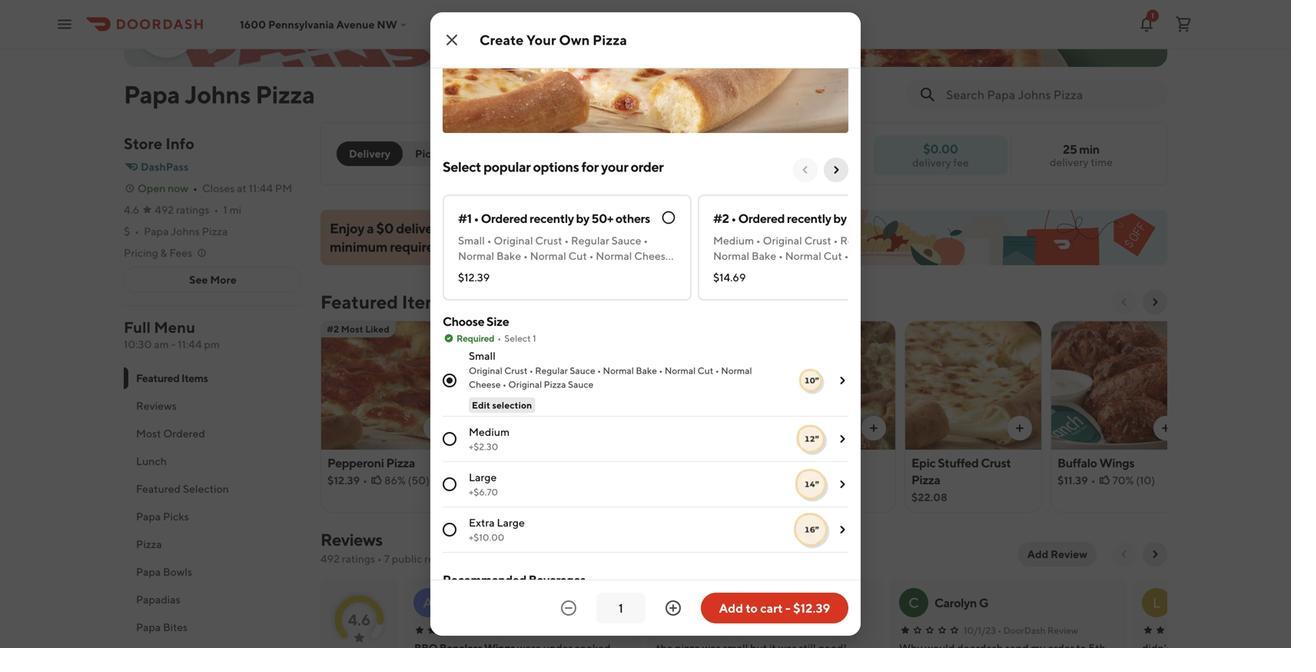 Task type: vqa. For each thing, say whether or not it's contained in the screenshot.
empty
no



Task type: describe. For each thing, give the bounding box(es) containing it.
papa bowls button
[[124, 558, 302, 586]]

open now
[[138, 182, 188, 195]]

now
[[168, 182, 188, 195]]

reviews link
[[321, 530, 383, 550]]

1 for 1
[[1152, 11, 1155, 20]]

order for 9/23/23
[[807, 625, 833, 636]]

add to cart - $12.39 button
[[701, 593, 849, 624]]

papa bites
[[136, 621, 188, 634]]

1 mi
[[223, 203, 242, 216]]

epic stuffed crust pizza $22.08
[[912, 456, 1011, 504]]

papa for papa johns pizza
[[124, 80, 180, 109]]

10/1/23
[[964, 625, 997, 636]]

nw
[[377, 18, 397, 31]]

1 vertical spatial review
[[1048, 625, 1079, 636]]

enjoy a $0 delivery fee on your first order, $7 subtotal minimum required.
[[330, 220, 649, 255]]

(50)
[[408, 474, 430, 487]]

delivery inside enjoy a $0 delivery fee on your first order, $7 subtotal minimum required.
[[396, 220, 445, 236]]

own for create your own pizza $12.39
[[540, 456, 566, 470]]

medium • original crust • regular sauce • normal bake • normal cut • normal cheese • original pizza sauce $14.69
[[714, 234, 927, 284]]

reviews button
[[124, 392, 302, 420]]

reviews for reviews
[[136, 399, 177, 412]]

avenue
[[336, 18, 375, 31]]

papa johns pizza image
[[138, 0, 196, 56]]

pizza inside "small • original crust • regular sauce • normal bake • normal cut • normal cheese • original pizza sauce $12.39"
[[506, 265, 532, 278]]

small for small • original crust • regular sauce • normal bake • normal cut • normal cheese • original pizza sauce $12.39
[[458, 234, 485, 247]]

1 doordash from the left
[[524, 625, 567, 636]]

lunch button
[[124, 447, 302, 475]]

cut for medium
[[824, 249, 843, 262]]

+$10.00
[[469, 532, 505, 543]]

g
[[979, 595, 989, 610]]

#3
[[473, 324, 485, 334]]

$12.39 inside button
[[794, 601, 831, 615]]

1 button
[[1138, 9, 1159, 40]]

order inside button
[[518, 147, 548, 160]]

papa for papa bites
[[136, 621, 161, 634]]

liked for pepperoni pizza
[[365, 324, 390, 334]]

ordered inside most ordered button
[[163, 427, 205, 440]]

• doordash order for 10/10/23
[[519, 625, 594, 636]]

bake for medium
[[752, 249, 777, 262]]

time
[[1091, 156, 1113, 168]]

by for 30+
[[834, 211, 847, 226]]

pricing
[[124, 246, 158, 259]]

Pickup radio
[[394, 141, 462, 166]]

0 vertical spatial your
[[601, 158, 629, 175]]

on
[[469, 220, 485, 236]]

#1 • ordered recently by 50+ others
[[458, 211, 650, 226]]

30+
[[849, 211, 870, 226]]

r
[[736, 595, 744, 610]]

small original crust • regular sauce • normal bake • normal cut • normal cheese • original pizza sauce
[[469, 349, 752, 390]]

see more
[[189, 273, 237, 286]]

pizza inside small original crust • regular sauce • normal bake • normal cut • normal cheese • original pizza sauce
[[544, 379, 566, 390]]

delivery inside 25 min delivery time
[[1050, 156, 1089, 168]]

7
[[384, 552, 390, 565]]

fee inside $0.00 delivery fee
[[954, 156, 969, 169]]

• doordash order for 9/23/23
[[758, 625, 833, 636]]

• doordash review
[[998, 625, 1079, 636]]

doordash for carolyn
[[1004, 625, 1046, 636]]

create for create your own pizza $12.39
[[474, 456, 511, 470]]

1 horizontal spatial 4.6
[[348, 611, 371, 629]]

create your own pizza
[[480, 32, 627, 48]]

pickup
[[415, 147, 450, 160]]

extra large image
[[792, 511, 830, 549]]

extra
[[469, 516, 495, 529]]

papa johns pizza
[[124, 80, 315, 109]]

regular inside small original crust • regular sauce • normal bake • normal cut • normal cheese • original pizza sauce
[[535, 365, 568, 376]]

featured inside 'button'
[[136, 482, 181, 495]]

meats
[[789, 456, 822, 470]]

bake for small
[[497, 249, 521, 262]]

papa bites button
[[124, 614, 302, 641]]

pizza inside button
[[663, 456, 692, 470]]

add to cart - $12.39
[[719, 601, 831, 615]]

selection
[[492, 400, 532, 411]]

most for create your own pizza
[[487, 324, 509, 334]]

pepperoni pizza
[[328, 456, 415, 470]]

- inside full menu 10:30 am - 11:44 pm
[[171, 338, 176, 351]]

previous image
[[1119, 548, 1131, 561]]

pizza inside 'button'
[[136, 538, 162, 551]]

most inside button
[[136, 427, 161, 440]]

crust inside small original crust • regular sauce • normal bake • normal cut • normal cheese • original pizza sauce
[[505, 365, 528, 376]]

1600
[[240, 18, 266, 31]]

492 inside reviews 492 ratings • 7 public reviews
[[321, 552, 340, 565]]

add review button
[[1019, 542, 1097, 567]]

see more button
[[125, 268, 301, 292]]

• closes at 11:44 pm
[[193, 182, 292, 195]]

71% (14)
[[823, 474, 861, 487]]

items inside heading
[[402, 291, 450, 313]]

info
[[166, 135, 195, 153]]

epic
[[912, 456, 936, 470]]

order methods option group
[[337, 141, 462, 166]]

group
[[484, 147, 516, 160]]

first
[[517, 220, 541, 236]]

buffalo wings
[[1058, 456, 1135, 470]]

small • original crust • regular sauce • normal bake • normal cut • normal cheese • original pizza sauce $12.39
[[458, 234, 672, 284]]

pizza inside the medium • original crust • regular sauce • normal bake • normal cut • normal cheese • original pizza sauce $14.69
[[762, 265, 788, 278]]

order,
[[543, 220, 578, 236]]

bake inside small original crust • regular sauce • normal bake • normal cut • normal cheese • original pizza sauce
[[636, 365, 657, 376]]

create your own pizza image
[[467, 321, 604, 450]]

edit selection
[[472, 400, 532, 411]]

papadias button
[[124, 586, 302, 614]]

most ordered
[[136, 427, 205, 440]]

pizza button
[[124, 531, 302, 558]]

#2 for #2 most liked
[[327, 324, 339, 334]]

1600 pennsylvania avenue nw button
[[240, 18, 410, 31]]

for
[[582, 158, 599, 175]]

0 vertical spatial select
[[443, 158, 481, 175]]

previous image
[[800, 164, 812, 176]]

open menu image
[[55, 15, 74, 33]]

pizza inside create your own pizza $12.39
[[474, 472, 503, 487]]

regular for small • original crust • regular sauce • normal bake • normal cut • normal cheese • original pizza sauce
[[571, 234, 610, 247]]

fees
[[169, 246, 192, 259]]

1 vertical spatial featured
[[136, 372, 180, 384]]

aikevia
[[692, 595, 734, 610]]

cheese pizza image
[[614, 321, 750, 450]]

regular for medium • original crust • regular sauce • normal bake • normal cut • normal cheese • original pizza sauce
[[841, 234, 879, 247]]

add item to cart image for epic stuffed crust pizza
[[1014, 422, 1026, 434]]

1600 pennsylvania avenue nw
[[240, 18, 397, 31]]

cut for small
[[569, 249, 587, 262]]

a for 10/10/23
[[423, 594, 433, 611]]

minimum
[[330, 238, 388, 255]]

menu
[[154, 318, 195, 336]]

86% (50)
[[385, 474, 430, 487]]

$22.08
[[912, 491, 948, 504]]

reviews
[[425, 552, 461, 565]]

cheese inside the medium • original crust • regular sauce • normal bake • normal cut • normal cheese • original pizza sauce $14.69
[[890, 249, 927, 262]]

your for create your own pizza $12.39
[[513, 456, 538, 470]]

featured inside heading
[[321, 291, 398, 313]]

buffalo
[[1058, 456, 1098, 470]]

pm
[[275, 182, 292, 195]]

papa for papa picks
[[136, 510, 161, 523]]

medium for +$2.30
[[469, 426, 510, 438]]

aikevia r
[[692, 595, 744, 610]]

papa picks
[[136, 510, 189, 523]]

a for 9/23/23
[[666, 594, 676, 611]]

featured selection
[[136, 482, 229, 495]]

large inside extra large +$10.00
[[497, 516, 525, 529]]

most ordered button
[[124, 420, 302, 447]]

options
[[533, 158, 579, 175]]

others for #1 • ordered recently by 50+ others
[[616, 211, 650, 226]]

your inside enjoy a $0 delivery fee on your first order, $7 subtotal minimum required.
[[487, 220, 514, 236]]

popular
[[484, 158, 531, 175]]

$13.99
[[766, 474, 799, 487]]

next image
[[1149, 548, 1162, 561]]

notification bell image
[[1138, 15, 1156, 33]]

$
[[124, 225, 130, 238]]

size
[[487, 314, 509, 329]]

$0.00 delivery fee
[[913, 141, 969, 169]]

epic stuffed crust pizza image
[[906, 321, 1042, 450]]

dashpass
[[141, 160, 189, 173]]

medium +$2.30
[[469, 426, 510, 452]]



Task type: locate. For each thing, give the bounding box(es) containing it.
1 horizontal spatial your
[[601, 158, 629, 175]]

most right #3 at the left of page
[[487, 324, 509, 334]]

1 horizontal spatial order
[[569, 625, 594, 636]]

1 vertical spatial ratings
[[342, 552, 375, 565]]

cheese inside "small • original crust • regular sauce • normal bake • normal cut • normal cheese • original pizza sauce $12.39"
[[635, 249, 672, 262]]

bake inside "small • original crust • regular sauce • normal bake • normal cut • normal cheese • original pizza sauce $12.39"
[[497, 249, 521, 262]]

2 others from the left
[[873, 211, 907, 226]]

ordered
[[481, 211, 528, 226], [739, 211, 785, 226], [163, 427, 205, 440]]

2 a from the left
[[666, 594, 676, 611]]

11:44 inside full menu 10:30 am - 11:44 pm
[[178, 338, 202, 351]]

ordered right #1
[[481, 211, 528, 226]]

1 for 1 mi
[[223, 203, 227, 216]]

featured items heading
[[321, 290, 450, 314]]

create down +$2.30
[[474, 456, 511, 470]]

ratings down the 'now'
[[176, 203, 210, 216]]

0 horizontal spatial delivery
[[396, 220, 445, 236]]

the meats pizza
[[766, 456, 853, 470]]

1 horizontal spatial most
[[341, 324, 363, 334]]

0 vertical spatial 492
[[155, 203, 174, 216]]

doordash down decrease quantity by 1 image
[[524, 625, 567, 636]]

others right 50+
[[616, 211, 650, 226]]

$12.39 down pepperoni
[[328, 474, 360, 487]]

subtotal
[[598, 220, 649, 236]]

1
[[1152, 11, 1155, 20], [223, 203, 227, 216], [533, 333, 536, 344]]

large +$6.70
[[469, 471, 498, 497]]

small image
[[792, 361, 830, 400]]

recently
[[530, 211, 574, 226], [787, 211, 832, 226]]

small down required
[[469, 349, 496, 362]]

$11.39
[[1058, 474, 1089, 487]]

medium up $14.69
[[714, 234, 754, 247]]

0 vertical spatial review
[[1051, 548, 1088, 561]]

closes
[[202, 182, 235, 195]]

$0
[[376, 220, 394, 236]]

0 horizontal spatial reviews
[[136, 399, 177, 412]]

delivery
[[1050, 156, 1089, 168], [913, 156, 952, 169], [396, 220, 445, 236]]

featured up papa picks
[[136, 482, 181, 495]]

small for small original crust • regular sauce • normal bake • normal cut • normal cheese • original pizza sauce
[[469, 349, 496, 362]]

1 vertical spatial add
[[719, 601, 744, 615]]

review left previous icon
[[1051, 548, 1088, 561]]

create inside dialog
[[480, 32, 524, 48]]

order
[[631, 158, 664, 175]]

by left 30+
[[834, 211, 847, 226]]

None radio
[[443, 374, 457, 388], [443, 432, 457, 446], [443, 374, 457, 388], [443, 432, 457, 446]]

regular down 30+
[[841, 234, 879, 247]]

choose size
[[443, 314, 509, 329]]

add item to cart image
[[430, 422, 442, 434], [868, 422, 880, 434], [1014, 422, 1026, 434], [1160, 422, 1173, 434]]

- right am
[[171, 338, 176, 351]]

1 horizontal spatial liked
[[511, 324, 536, 334]]

more
[[210, 273, 237, 286]]

None radio
[[443, 477, 457, 491], [443, 523, 457, 537], [443, 477, 457, 491], [443, 523, 457, 537]]

large up +$10.00
[[497, 516, 525, 529]]

71%
[[823, 474, 841, 487]]

choose size group
[[443, 313, 849, 553]]

+$6.70
[[469, 487, 498, 497]]

0 horizontal spatial most
[[136, 427, 161, 440]]

0 vertical spatial 4.6
[[124, 203, 139, 216]]

0 vertical spatial #2
[[714, 211, 729, 226]]

selection
[[183, 482, 229, 495]]

1 vertical spatial -
[[786, 601, 791, 615]]

2 horizontal spatial most
[[487, 324, 509, 334]]

featured items up #2 most liked
[[321, 291, 450, 313]]

doordash down add to cart - $12.39 button
[[763, 625, 806, 636]]

next image
[[830, 164, 843, 176]]

papa inside papa bites button
[[136, 621, 161, 634]]

2 liked from the left
[[511, 324, 536, 334]]

johns
[[185, 80, 251, 109], [171, 225, 200, 238]]

crust inside "small • original crust • regular sauce • normal bake • normal cut • normal cheese • original pizza sauce $12.39"
[[535, 234, 562, 247]]

0 vertical spatial large
[[469, 471, 497, 484]]

featured selection button
[[124, 475, 302, 503]]

open
[[138, 182, 166, 195]]

0 horizontal spatial • doordash order
[[519, 625, 594, 636]]

create inside create your own pizza $12.39
[[474, 456, 511, 470]]

liked for create your own pizza
[[511, 324, 536, 334]]

beverages
[[529, 572, 586, 587]]

#2 up $14.69
[[714, 211, 729, 226]]

0 horizontal spatial ordered
[[163, 427, 205, 440]]

papa up store info
[[124, 80, 180, 109]]

2 by from the left
[[834, 211, 847, 226]]

crust down #1 • ordered recently by 50+ others
[[535, 234, 562, 247]]

crust
[[535, 234, 562, 247], [805, 234, 832, 247], [505, 365, 528, 376], [981, 456, 1011, 470]]

#2 for #2 • ordered recently by 30+ others
[[714, 211, 729, 226]]

0 horizontal spatial fee
[[447, 220, 467, 236]]

pizza
[[593, 32, 627, 48], [256, 80, 315, 109], [202, 225, 228, 238], [506, 265, 532, 278], [762, 265, 788, 278], [544, 379, 566, 390], [386, 456, 415, 470], [663, 456, 692, 470], [825, 456, 853, 470], [474, 472, 503, 487], [912, 472, 941, 487], [136, 538, 162, 551]]

1 horizontal spatial by
[[834, 211, 847, 226]]

ordered for #1
[[481, 211, 528, 226]]

1 horizontal spatial #2
[[714, 211, 729, 226]]

1 horizontal spatial • doordash order
[[758, 625, 833, 636]]

1 horizontal spatial delivery
[[913, 156, 952, 169]]

full menu 10:30 am - 11:44 pm
[[124, 318, 220, 351]]

1 horizontal spatial ratings
[[342, 552, 375, 565]]

10:30
[[124, 338, 152, 351]]

pizza inside epic stuffed crust pizza $22.08
[[912, 472, 941, 487]]

decrease quantity by 1 image
[[560, 599, 578, 617]]

1 vertical spatial your
[[487, 220, 514, 236]]

recently for 50+
[[530, 211, 574, 226]]

0 horizontal spatial featured items
[[136, 372, 208, 384]]

previous button of carousel image
[[1119, 296, 1131, 308]]

add item to cart image for the meats pizza
[[868, 422, 880, 434]]

• doordash order down add to cart - $12.39 button
[[758, 625, 833, 636]]

492 down open now
[[155, 203, 174, 216]]

1 horizontal spatial featured items
[[321, 291, 450, 313]]

own inside create your own pizza $12.39
[[540, 456, 566, 470]]

- right "cart"
[[786, 601, 791, 615]]

dialog
[[431, 0, 947, 648]]

johns down the 492 ratings •
[[171, 225, 200, 238]]

1 vertical spatial 1
[[223, 203, 227, 216]]

$12.39 inside create your own pizza $12.39
[[474, 491, 506, 504]]

Current quantity is 1 number field
[[606, 600, 637, 617]]

2 • doordash order from the left
[[758, 625, 833, 636]]

0 horizontal spatial cut
[[569, 249, 587, 262]]

add for add review
[[1028, 548, 1049, 561]]

small inside "small • original crust • regular sauce • normal bake • normal cut • normal cheese • original pizza sauce $12.39"
[[458, 234, 485, 247]]

1 vertical spatial your
[[513, 456, 538, 470]]

papa left the 'bites'
[[136, 621, 161, 634]]

small inside small original crust • regular sauce • normal bake • normal cut • normal cheese • original pizza sauce
[[469, 349, 496, 362]]

crust right stuffed
[[981, 456, 1011, 470]]

1 horizontal spatial bake
[[636, 365, 657, 376]]

large image
[[792, 465, 830, 504]]

select down size
[[505, 333, 531, 344]]

crust inside the medium • original crust • regular sauce • normal bake • normal cut • normal cheese • original pizza sauce $14.69
[[805, 234, 832, 247]]

pricing & fees
[[124, 246, 192, 259]]

cut inside small original crust • regular sauce • normal bake • normal cut • normal cheese • original pizza sauce
[[698, 365, 714, 376]]

store info
[[124, 135, 195, 153]]

papa inside papa bowls button
[[136, 566, 161, 578]]

#2 down featured items heading
[[327, 324, 339, 334]]

original
[[494, 234, 533, 247], [763, 234, 803, 247], [465, 265, 504, 278], [720, 265, 760, 278], [469, 365, 503, 376], [509, 379, 542, 390]]

delivery inside $0.00 delivery fee
[[913, 156, 952, 169]]

0 vertical spatial 1
[[1152, 11, 1155, 20]]

0 vertical spatial reviews
[[136, 399, 177, 412]]

medium up +$2.30
[[469, 426, 510, 438]]

1 vertical spatial large
[[497, 516, 525, 529]]

#2
[[714, 211, 729, 226], [327, 324, 339, 334]]

crust down • select 1
[[505, 365, 528, 376]]

• doordash order down decrease quantity by 1 image
[[519, 625, 594, 636]]

create for create your own pizza
[[480, 32, 524, 48]]

86%
[[385, 474, 406, 487]]

full
[[124, 318, 151, 336]]

$12.39 up extra
[[474, 491, 506, 504]]

2 horizontal spatial regular
[[841, 234, 879, 247]]

most for pepperoni pizza
[[341, 324, 363, 334]]

#2 most liked
[[327, 324, 390, 334]]

large up +$6.70
[[469, 471, 497, 484]]

0 vertical spatial 11:44
[[249, 182, 273, 195]]

3 doordash from the left
[[1004, 625, 1046, 636]]

carolyn
[[935, 595, 977, 610]]

medium image
[[792, 420, 830, 458]]

your inside create your own pizza $12.39
[[513, 456, 538, 470]]

2 horizontal spatial order
[[807, 625, 833, 636]]

$12.39 right "cart"
[[794, 601, 831, 615]]

- inside button
[[786, 601, 791, 615]]

edit
[[472, 400, 490, 411]]

your for create your own pizza
[[527, 32, 556, 48]]

large inside large +$6.70
[[469, 471, 497, 484]]

1 by from the left
[[576, 211, 590, 226]]

crust down #2 • ordered recently by 30+ others
[[805, 234, 832, 247]]

reviews for reviews 492 ratings • 7 public reviews
[[321, 530, 383, 550]]

add for add to cart - $12.39
[[719, 601, 744, 615]]

1 vertical spatial small
[[469, 349, 496, 362]]

medium inside choose size group
[[469, 426, 510, 438]]

ratings inside reviews 492 ratings • 7 public reviews
[[342, 552, 375, 565]]

the meats pizza image
[[760, 321, 896, 450]]

1 horizontal spatial recently
[[787, 211, 832, 226]]

liked down featured items heading
[[365, 324, 390, 334]]

dialog containing create your own pizza
[[431, 0, 947, 648]]

ordered down reviews button on the left of page
[[163, 427, 205, 440]]

papa up pricing & fees
[[144, 225, 169, 238]]

next button of carousel image
[[1149, 296, 1162, 308]]

most
[[341, 324, 363, 334], [487, 324, 509, 334], [136, 427, 161, 440]]

0 vertical spatial add
[[1028, 548, 1049, 561]]

1 horizontal spatial others
[[873, 211, 907, 226]]

1 a from the left
[[423, 594, 433, 611]]

1 horizontal spatial a
[[666, 594, 676, 611]]

0 horizontal spatial a
[[423, 594, 433, 611]]

ordered up $14.69
[[739, 211, 785, 226]]

1 vertical spatial own
[[540, 456, 566, 470]]

(14)
[[843, 474, 861, 487]]

create right the close create your own pizza icon
[[480, 32, 524, 48]]

recently left the $7
[[530, 211, 574, 226]]

• inside reviews 492 ratings • 7 public reviews
[[378, 552, 382, 565]]

doordash right 10/1/23
[[1004, 625, 1046, 636]]

ratings down reviews link
[[342, 552, 375, 565]]

0 horizontal spatial select
[[443, 158, 481, 175]]

reviews inside button
[[136, 399, 177, 412]]

featured items down am
[[136, 372, 208, 384]]

2 doordash from the left
[[763, 625, 806, 636]]

1 left 0 items, open order cart image
[[1152, 11, 1155, 20]]

delivery
[[349, 147, 391, 160]]

1 inside button
[[1152, 11, 1155, 20]]

492 ratings •
[[155, 203, 219, 216]]

9/23/23
[[721, 625, 756, 636]]

#2 inside dialog
[[714, 211, 729, 226]]

select inside choose size group
[[505, 333, 531, 344]]

1 vertical spatial reviews
[[321, 530, 383, 550]]

cart
[[761, 601, 783, 615]]

ratings
[[176, 203, 210, 216], [342, 552, 375, 565]]

1 horizontal spatial cut
[[698, 365, 714, 376]]

items up choose on the left of the page
[[402, 291, 450, 313]]

1 vertical spatial johns
[[171, 225, 200, 238]]

medium for •
[[714, 234, 754, 247]]

by left 50+
[[576, 211, 590, 226]]

select popular options for your order
[[443, 158, 664, 175]]

2 horizontal spatial doordash
[[1004, 625, 1046, 636]]

pepperoni pizza image
[[321, 321, 457, 450]]

featured up #2 most liked
[[321, 291, 398, 313]]

papa for papa bowls
[[136, 566, 161, 578]]

johns up info
[[185, 80, 251, 109]]

close create your own pizza image
[[443, 31, 461, 49]]

order for 10/10/23
[[569, 625, 594, 636]]

1 horizontal spatial select
[[505, 333, 531, 344]]

papa bowls
[[136, 566, 192, 578]]

medium inside the medium • original crust • regular sauce • normal bake • normal cut • normal cheese • original pizza sauce $14.69
[[714, 234, 754, 247]]

required.
[[390, 238, 445, 255]]

see
[[189, 273, 208, 286]]

review
[[1051, 548, 1088, 561], [1048, 625, 1079, 636]]

regular inside "small • original crust • regular sauce • normal bake • normal cut • normal cheese • original pizza sauce $12.39"
[[571, 234, 610, 247]]

cheese
[[635, 249, 672, 262], [890, 249, 927, 262], [469, 379, 501, 390], [620, 456, 661, 470]]

$12.39 inside "small • original crust • regular sauce • normal bake • normal cut • normal cheese • original pizza sauce $12.39"
[[458, 271, 490, 284]]

492 down reviews link
[[321, 552, 340, 565]]

2 vertical spatial 1
[[533, 333, 536, 344]]

#2 • ordered recently by 30+ others
[[714, 211, 907, 226]]

1 horizontal spatial ordered
[[481, 211, 528, 226]]

Item Search search field
[[946, 86, 1156, 103]]

1 vertical spatial 492
[[321, 552, 340, 565]]

0 horizontal spatial ratings
[[176, 203, 210, 216]]

doordash
[[524, 625, 567, 636], [763, 625, 806, 636], [1004, 625, 1046, 636]]

1 recently from the left
[[530, 211, 574, 226]]

add up • doordash review on the bottom right
[[1028, 548, 1049, 561]]

add left to
[[719, 601, 744, 615]]

0 vertical spatial medium
[[714, 234, 754, 247]]

1 horizontal spatial regular
[[571, 234, 610, 247]]

featured down am
[[136, 372, 180, 384]]

1 horizontal spatial -
[[786, 601, 791, 615]]

1 vertical spatial select
[[505, 333, 531, 344]]

0 horizontal spatial medium
[[469, 426, 510, 438]]

1 right #3 at the left of page
[[533, 333, 536, 344]]

select
[[443, 158, 481, 175], [505, 333, 531, 344]]

bowls
[[163, 566, 192, 578]]

2 horizontal spatial delivery
[[1050, 156, 1089, 168]]

others right 30+
[[873, 211, 907, 226]]

0 vertical spatial own
[[559, 32, 590, 48]]

l
[[1153, 594, 1161, 611]]

small down #1
[[458, 234, 485, 247]]

Delivery radio
[[337, 141, 403, 166]]

cheese inside small original crust • regular sauce • normal bake • normal cut • normal cheese • original pizza sauce
[[469, 379, 501, 390]]

bake inside the medium • original crust • regular sauce • normal bake • normal cut • normal cheese • original pizza sauce $14.69
[[752, 249, 777, 262]]

0 horizontal spatial your
[[487, 220, 514, 236]]

0 horizontal spatial by
[[576, 211, 590, 226]]

cheese pizza button
[[613, 321, 750, 513]]

1 horizontal spatial medium
[[714, 234, 754, 247]]

papa
[[124, 80, 180, 109], [144, 225, 169, 238], [136, 510, 161, 523], [136, 566, 161, 578], [136, 621, 161, 634]]

regular down • select 1
[[535, 365, 568, 376]]

ordered for #2
[[739, 211, 785, 226]]

0 vertical spatial featured
[[321, 291, 398, 313]]

-
[[171, 338, 176, 351], [786, 601, 791, 615]]

1 others from the left
[[616, 211, 650, 226]]

1 horizontal spatial items
[[402, 291, 450, 313]]

11:44 left pm
[[178, 338, 202, 351]]

papa left bowls at the bottom left of the page
[[136, 566, 161, 578]]

group order
[[484, 147, 548, 160]]

1 vertical spatial #2
[[327, 324, 339, 334]]

own inside dialog
[[559, 32, 590, 48]]

4 add item to cart image from the left
[[1160, 422, 1173, 434]]

#3 most liked
[[473, 324, 536, 334]]

0 vertical spatial fee
[[954, 156, 969, 169]]

0 horizontal spatial 492
[[155, 203, 174, 216]]

3 add item to cart image from the left
[[1014, 422, 1026, 434]]

to
[[746, 601, 758, 615]]

0 items, open order cart image
[[1175, 15, 1193, 33]]

0 horizontal spatial items
[[181, 372, 208, 384]]

2 horizontal spatial cut
[[824, 249, 843, 262]]

0 horizontal spatial 11:44
[[178, 338, 202, 351]]

own for create your own pizza
[[559, 32, 590, 48]]

at
[[237, 182, 247, 195]]

2 horizontal spatial 1
[[1152, 11, 1155, 20]]

0 horizontal spatial 4.6
[[124, 203, 139, 216]]

cut inside "small • original crust • regular sauce • normal bake • normal cut • normal cheese • original pizza sauce $12.39"
[[569, 249, 587, 262]]

recently for 30+
[[787, 211, 832, 226]]

others for #2 • ordered recently by 30+ others
[[873, 211, 907, 226]]

1 horizontal spatial 1
[[533, 333, 536, 344]]

1 • doordash order from the left
[[519, 625, 594, 636]]

review inside button
[[1051, 548, 1088, 561]]

group order button
[[475, 141, 558, 166]]

items up reviews button on the left of page
[[181, 372, 208, 384]]

regular down 50+
[[571, 234, 610, 247]]

your
[[527, 32, 556, 48], [513, 456, 538, 470]]

review down add review button
[[1048, 625, 1079, 636]]

0 horizontal spatial add
[[719, 601, 744, 615]]

the
[[766, 456, 786, 470]]

1 add item to cart image from the left
[[430, 422, 442, 434]]

0 vertical spatial small
[[458, 234, 485, 247]]

$0.00
[[924, 141, 959, 156]]

fee inside enjoy a $0 delivery fee on your first order, $7 subtotal minimum required.
[[447, 220, 467, 236]]

your right for
[[601, 158, 629, 175]]

by for 50+
[[576, 211, 590, 226]]

•
[[193, 182, 198, 195], [214, 203, 219, 216], [474, 211, 479, 226], [731, 211, 736, 226], [135, 225, 139, 238], [487, 234, 492, 247], [565, 234, 569, 247], [644, 234, 648, 247], [757, 234, 761, 247], [834, 234, 838, 247], [913, 234, 918, 247], [524, 249, 528, 262], [589, 249, 594, 262], [779, 249, 783, 262], [845, 249, 849, 262], [458, 265, 463, 278], [714, 265, 718, 278], [498, 333, 502, 344], [530, 365, 533, 376], [597, 365, 601, 376], [659, 365, 663, 376], [716, 365, 720, 376], [503, 379, 507, 390], [363, 474, 368, 487], [802, 474, 806, 487], [1092, 474, 1096, 487], [378, 552, 382, 565], [519, 625, 523, 636], [758, 625, 761, 636], [998, 625, 1002, 636]]

extra large +$10.00
[[469, 516, 525, 543]]

most up lunch
[[136, 427, 161, 440]]

a
[[367, 220, 374, 236]]

own
[[559, 32, 590, 48], [540, 456, 566, 470]]

your right 'on'
[[487, 220, 514, 236]]

0 horizontal spatial doordash
[[524, 625, 567, 636]]

buffalo wings image
[[1052, 321, 1188, 450]]

cut inside the medium • original crust • regular sauce • normal bake • normal cut • normal cheese • original pizza sauce $14.69
[[824, 249, 843, 262]]

regular inside the medium • original crust • regular sauce • normal bake • normal cut • normal cheese • original pizza sauce $14.69
[[841, 234, 879, 247]]

most down featured items heading
[[341, 324, 363, 334]]

add item to cart image for buffalo wings
[[1160, 422, 1173, 434]]

&
[[160, 246, 167, 259]]

cheese inside button
[[620, 456, 661, 470]]

0 horizontal spatial #2
[[327, 324, 339, 334]]

1 horizontal spatial fee
[[954, 156, 969, 169]]

recently up the medium • original crust • regular sauce • normal bake • normal cut • normal cheese • original pizza sauce $14.69
[[787, 211, 832, 226]]

sauce
[[612, 234, 642, 247], [881, 234, 911, 247], [535, 265, 564, 278], [790, 265, 820, 278], [570, 365, 596, 376], [568, 379, 594, 390]]

0 vertical spatial featured items
[[321, 291, 450, 313]]

lunch
[[136, 455, 167, 467]]

• doordash order
[[519, 625, 594, 636], [758, 625, 833, 636]]

crust inside epic stuffed crust pizza $22.08
[[981, 456, 1011, 470]]

papa left the "picks"
[[136, 510, 161, 523]]

2 recently from the left
[[787, 211, 832, 226]]

your inside dialog
[[527, 32, 556, 48]]

0 horizontal spatial bake
[[497, 249, 521, 262]]

papa picks button
[[124, 503, 302, 531]]

0 horizontal spatial regular
[[535, 365, 568, 376]]

0 horizontal spatial liked
[[365, 324, 390, 334]]

2 add item to cart image from the left
[[868, 422, 880, 434]]

cheese pizza
[[620, 456, 692, 470]]

0 vertical spatial create
[[480, 32, 524, 48]]

increase quantity by 1 image
[[664, 599, 683, 617]]

0 vertical spatial ratings
[[176, 203, 210, 216]]

1 horizontal spatial doordash
[[763, 625, 806, 636]]

a
[[423, 594, 433, 611], [666, 594, 676, 611]]

1 horizontal spatial reviews
[[321, 530, 383, 550]]

0 horizontal spatial recently
[[530, 211, 574, 226]]

$12.39 down enjoy a $0 delivery fee on your first order, $7 subtotal minimum required.
[[458, 271, 490, 284]]

11:44 right at
[[249, 182, 273, 195]]

1 vertical spatial medium
[[469, 426, 510, 438]]

a down reviews
[[423, 594, 433, 611]]

$ • papa johns pizza
[[124, 225, 228, 238]]

reviews inside reviews 492 ratings • 7 public reviews
[[321, 530, 383, 550]]

$14.69
[[714, 271, 746, 284]]

1 vertical spatial featured items
[[136, 372, 208, 384]]

1 vertical spatial items
[[181, 372, 208, 384]]

papa inside papa picks button
[[136, 510, 161, 523]]

a left aikevia
[[666, 594, 676, 611]]

2 horizontal spatial ordered
[[739, 211, 785, 226]]

doordash for aikevia
[[763, 625, 806, 636]]

liked right size
[[511, 324, 536, 334]]

0 horizontal spatial 1
[[223, 203, 227, 216]]

1 liked from the left
[[365, 324, 390, 334]]

1 horizontal spatial 11:44
[[249, 182, 273, 195]]

1 inside choose size group
[[533, 333, 536, 344]]

0 vertical spatial items
[[402, 291, 450, 313]]

1 left mi
[[223, 203, 227, 216]]

0 vertical spatial johns
[[185, 80, 251, 109]]

mi
[[230, 203, 242, 216]]

select left group
[[443, 158, 481, 175]]

items
[[402, 291, 450, 313], [181, 372, 208, 384]]



